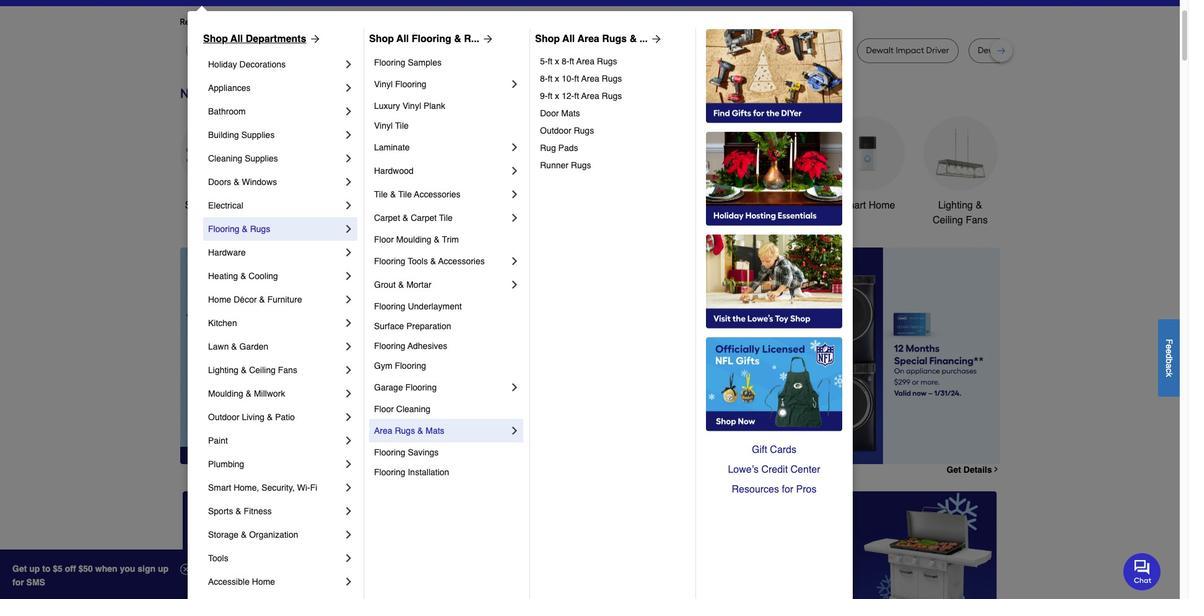 Task type: vqa. For each thing, say whether or not it's contained in the screenshot.
Thank you!
no



Task type: describe. For each thing, give the bounding box(es) containing it.
dewalt for dewalt drill
[[711, 45, 739, 56]]

5-ft x 8-ft area rugs link
[[540, 53, 687, 70]]

rugs down '8-ft x 10-ft area rugs' 'link'
[[602, 91, 622, 101]]

floor for floor cleaning
[[374, 404, 394, 414]]

flooring samples link
[[374, 53, 521, 72]]

tile up floor moulding & trim link
[[439, 213, 453, 223]]

searches
[[241, 17, 278, 27]]

wi-
[[297, 483, 310, 493]]

chevron right image for holiday decorations
[[343, 58, 355, 71]]

gym flooring
[[374, 361, 426, 371]]

0 vertical spatial mats
[[561, 108, 580, 118]]

lowe's credit center
[[728, 465, 820, 476]]

lighting inside lighting & ceiling fans
[[938, 200, 973, 211]]

chevron right image inside get details link
[[992, 466, 1000, 474]]

decorations for holiday
[[239, 59, 286, 69]]

chevron right image for hardware
[[343, 247, 355, 259]]

outdoor for outdoor rugs
[[540, 126, 571, 136]]

plank
[[424, 101, 445, 111]]

5-
[[540, 56, 548, 66]]

you for more suggestions for you
[[403, 17, 417, 27]]

kitchen link
[[208, 312, 343, 335]]

1 vertical spatial fans
[[278, 365, 297, 375]]

home for accessible home
[[252, 577, 275, 587]]

storage
[[208, 530, 238, 540]]

flooring down "electrical"
[[208, 224, 239, 234]]

8- inside 'link'
[[540, 74, 548, 84]]

get up to $5 off $50 when you sign up for sms
[[12, 564, 168, 588]]

& inside outdoor tools & equipment
[[710, 200, 717, 211]]

sign
[[138, 564, 155, 574]]

flooring installation
[[374, 468, 449, 478]]

deals
[[224, 200, 249, 211]]

flooring up vinyl flooring in the top left of the page
[[374, 58, 405, 68]]

chevron right image for cleaning supplies
[[343, 152, 355, 165]]

chevron right image for accessible home
[[343, 576, 355, 588]]

dewalt for dewalt drill bit set
[[978, 45, 1006, 56]]

impact for impact driver bit
[[494, 45, 522, 56]]

2 up from the left
[[158, 564, 168, 574]]

chat invite button image
[[1124, 553, 1161, 591]]

scroll to item #2 image
[[669, 442, 699, 447]]

drill for dewalt drill
[[741, 45, 756, 56]]

get for get details
[[947, 465, 961, 475]]

flooring underlayment link
[[374, 297, 521, 317]]

drill for dewalt drill bit set
[[1008, 45, 1022, 56]]

vinyl flooring
[[374, 79, 426, 89]]

for inside the resources for pros link
[[782, 484, 794, 496]]

chevron right image for tile & tile accessories
[[509, 188, 521, 201]]

vinyl for vinyl tile
[[374, 121, 393, 131]]

1 vertical spatial cleaning
[[396, 404, 431, 414]]

accessories for tile & tile accessories
[[414, 190, 461, 199]]

3 driver from the left
[[926, 45, 949, 56]]

flooring up dewalt bit set
[[412, 33, 451, 45]]

shop all departments
[[203, 33, 306, 45]]

garage flooring
[[374, 383, 437, 393]]

shop for shop all departments
[[203, 33, 228, 45]]

carpet & carpet tile
[[374, 213, 453, 223]]

flooring down flooring adhesives
[[395, 361, 426, 371]]

x for 12-
[[555, 91, 559, 101]]

living
[[242, 413, 265, 422]]

kitchen
[[208, 318, 237, 328]]

flooring inside 'link'
[[395, 79, 426, 89]]

chevron right image for electrical
[[343, 199, 355, 212]]

flooring up surface
[[374, 302, 405, 312]]

vinyl tile
[[374, 121, 409, 131]]

hardware link
[[208, 241, 343, 264]]

0 horizontal spatial bathroom link
[[208, 100, 343, 123]]

& inside carpet & carpet tile link
[[403, 213, 408, 223]]

chevron right image for outdoor living & patio
[[343, 411, 355, 424]]

vinyl flooring link
[[374, 72, 509, 96]]

scroll to item #4 image
[[728, 442, 758, 447]]

hardwood
[[374, 166, 414, 176]]

pros
[[796, 484, 817, 496]]

more suggestions for you
[[317, 17, 417, 27]]

security,
[[262, 483, 295, 493]]

shop for shop all area rugs & ...
[[535, 33, 560, 45]]

when
[[95, 564, 117, 574]]

& inside home décor & furniture "link"
[[259, 295, 265, 305]]

get up to 2 free select tools or batteries when you buy 1 with select purchases. image
[[182, 492, 441, 600]]

arrow right image for shop all area rugs & ...
[[648, 33, 663, 45]]

you for recommended searches for you
[[293, 17, 307, 27]]

outdoor living & patio link
[[208, 406, 343, 429]]

for inside more suggestions for you link
[[390, 17, 401, 27]]

doors & windows
[[208, 177, 277, 187]]

ft up 10-
[[569, 56, 574, 66]]

area down recommended searches for you heading
[[578, 33, 599, 45]]

& inside sports & fitness link
[[236, 507, 241, 517]]

gift
[[752, 445, 767, 456]]

0 horizontal spatial tools
[[208, 554, 228, 564]]

a
[[1164, 364, 1174, 368]]

up to 35 percent off select small appliances. image
[[461, 492, 719, 600]]

grout
[[374, 280, 396, 290]]

carpet & carpet tile link
[[374, 206, 509, 230]]

ft down 5-ft x 8-ft area rugs
[[574, 74, 579, 84]]

garage
[[374, 383, 403, 393]]

pads
[[558, 143, 578, 153]]

0 horizontal spatial mats
[[426, 426, 444, 436]]

& inside 'storage & organization' link
[[241, 530, 247, 540]]

12-
[[562, 91, 574, 101]]

chevron right image for flooring tools & accessories
[[509, 255, 521, 268]]

windows
[[242, 177, 277, 187]]

ft left 10-
[[548, 74, 553, 84]]

tile & tile accessories link
[[374, 183, 509, 206]]

outdoor for outdoor living & patio
[[208, 413, 239, 422]]

up to 30 percent off select grills and accessories. image
[[739, 492, 998, 600]]

luxury vinyl plank link
[[374, 96, 521, 116]]

shop all departments link
[[203, 32, 321, 46]]

3 set from the left
[[1036, 45, 1049, 56]]

rugs up flooring savings
[[395, 426, 415, 436]]

...
[[640, 33, 648, 45]]

chevron right image for bathroom
[[343, 105, 355, 118]]

flooring inside "link"
[[374, 341, 405, 351]]

impact driver
[[784, 45, 838, 56]]

& inside doors & windows 'link'
[[234, 177, 239, 187]]

chevron right image for grout & mortar
[[509, 279, 521, 291]]

k
[[1164, 373, 1174, 377]]

lawn & garden
[[208, 342, 268, 352]]

rugs down electrical link at top left
[[250, 224, 270, 234]]

garage flooring link
[[374, 376, 509, 400]]

christmas decorations link
[[459, 116, 533, 228]]

bit for dewalt drill bit
[[372, 45, 382, 56]]

1 vertical spatial lighting & ceiling fans link
[[208, 359, 343, 382]]

rugs up pads
[[574, 126, 594, 136]]

flooring down the area rugs & mats
[[374, 448, 405, 458]]

floor for floor moulding & trim
[[374, 235, 394, 245]]

get for get up to $5 off $50 when you sign up for sms
[[12, 564, 27, 574]]

visit the lowe's toy shop. image
[[706, 235, 842, 329]]

chevron right image for heating & cooling
[[343, 270, 355, 282]]

arrow right image for shop all flooring & r...
[[479, 33, 494, 45]]

area for 8-
[[576, 56, 595, 66]]

flooring tools & accessories
[[374, 256, 485, 266]]

chevron right image for storage & organization
[[343, 529, 355, 541]]

floor moulding & trim
[[374, 235, 459, 245]]

x for 8-
[[555, 56, 559, 66]]

home for smart home
[[869, 200, 895, 211]]

holiday
[[208, 59, 237, 69]]

0 horizontal spatial bathroom
[[208, 107, 246, 116]]

electrical link
[[208, 194, 343, 217]]

garden
[[239, 342, 268, 352]]

holiday decorations
[[208, 59, 286, 69]]

cleaning supplies link
[[208, 147, 343, 170]]

flooring down arrow left image
[[405, 383, 437, 393]]

appliances link
[[208, 76, 343, 100]]

1 horizontal spatial bathroom link
[[737, 116, 812, 213]]

rug
[[540, 143, 556, 153]]

drill for dewalt drill bit
[[355, 45, 370, 56]]

driver for impact driver bit
[[524, 45, 547, 56]]

shop all area rugs & ... link
[[535, 32, 663, 46]]

millwork
[[254, 389, 285, 399]]

heating & cooling link
[[208, 264, 343, 288]]

rugs up drill bit set
[[602, 33, 627, 45]]

credit
[[761, 465, 788, 476]]

runner
[[540, 160, 569, 170]]

& inside 'shop all area rugs & ...' link
[[630, 33, 637, 45]]

shop
[[185, 200, 208, 211]]

shop all deals
[[185, 200, 249, 211]]

floor cleaning
[[374, 404, 431, 414]]

2 bit from the left
[[440, 45, 450, 56]]

you
[[120, 564, 135, 574]]

flooring savings link
[[374, 443, 521, 463]]

floor cleaning link
[[374, 400, 521, 419]]

fans inside lighting & ceiling fans
[[966, 215, 988, 226]]

tile down the hardwood
[[374, 190, 388, 199]]

all for deals
[[210, 200, 221, 211]]

accessories for flooring tools & accessories
[[438, 256, 485, 266]]

all for area
[[562, 33, 575, 45]]

supplies for building supplies
[[241, 130, 275, 140]]

impact for impact driver
[[784, 45, 812, 56]]



Task type: locate. For each thing, give the bounding box(es) containing it.
home inside 'link'
[[252, 577, 275, 587]]

& inside area rugs & mats link
[[417, 426, 423, 436]]

shop down more suggestions for you link
[[369, 33, 394, 45]]

lowe's
[[728, 465, 759, 476]]

2 vertical spatial x
[[555, 91, 559, 101]]

find gifts for the diyer. image
[[706, 29, 842, 123]]

0 vertical spatial lighting
[[938, 200, 973, 211]]

for inside "get up to $5 off $50 when you sign up for sms"
[[12, 578, 24, 588]]

arrow right image inside shop all departments link
[[306, 33, 321, 45]]

1 shop from the left
[[203, 33, 228, 45]]

all for flooring
[[396, 33, 409, 45]]

chevron right image for appliances
[[343, 82, 355, 94]]

lighting & ceiling fans
[[933, 200, 988, 226], [208, 365, 297, 375]]

for up the departments at the left top
[[280, 17, 291, 27]]

cleaning up the area rugs & mats
[[396, 404, 431, 414]]

floor down the garage
[[374, 404, 394, 414]]

tile
[[395, 121, 409, 131], [374, 190, 388, 199], [398, 190, 412, 199], [439, 213, 453, 223]]

equipment
[[658, 215, 705, 226]]

0 horizontal spatial impact
[[494, 45, 522, 56]]

tools down floor moulding & trim
[[408, 256, 428, 266]]

1 horizontal spatial mats
[[561, 108, 580, 118]]

0 vertical spatial x
[[555, 56, 559, 66]]

shop inside 'shop all flooring & r...' link
[[369, 33, 394, 45]]

outdoor rugs link
[[540, 122, 687, 139]]

decorations down shop all departments link at the top of page
[[239, 59, 286, 69]]

moulding up outdoor living & patio
[[208, 389, 243, 399]]

arrow right image for shop all departments
[[306, 33, 321, 45]]

storage & organization link
[[208, 523, 343, 547]]

outdoor tools & equipment
[[646, 200, 717, 226]]

0 vertical spatial supplies
[[241, 130, 275, 140]]

get up sms
[[12, 564, 27, 574]]

chevron right image for tools
[[343, 552, 355, 565]]

floor down carpet & carpet tile
[[374, 235, 394, 245]]

chevron right image for vinyl flooring
[[509, 78, 521, 90]]

1 vertical spatial accessories
[[438, 256, 485, 266]]

1 driver from the left
[[524, 45, 547, 56]]

chevron right image for flooring & rugs
[[343, 223, 355, 235]]

0 horizontal spatial driver
[[524, 45, 547, 56]]

1 horizontal spatial ceiling
[[933, 215, 963, 226]]

all inside "link"
[[210, 200, 221, 211]]

vinyl inside 'luxury vinyl plank' link
[[403, 101, 421, 111]]

area for 10-
[[581, 74, 599, 84]]

& inside flooring & rugs link
[[242, 224, 248, 234]]

all up 5-ft x 8-ft area rugs
[[562, 33, 575, 45]]

0 horizontal spatial lighting & ceiling fans
[[208, 365, 297, 375]]

2 vertical spatial vinyl
[[374, 121, 393, 131]]

smart home link
[[830, 116, 905, 213]]

2 x from the top
[[555, 74, 559, 84]]

3 x from the top
[[555, 91, 559, 101]]

1 floor from the top
[[374, 235, 394, 245]]

8- up "9-" at the left
[[540, 74, 548, 84]]

door mats link
[[540, 105, 687, 122]]

area down "floor cleaning"
[[374, 426, 392, 436]]

4 bit from the left
[[605, 45, 615, 56]]

1 vertical spatial bathroom
[[753, 200, 796, 211]]

rugs down drill bit set
[[597, 56, 617, 66]]

1 vertical spatial lighting
[[208, 365, 238, 375]]

0 vertical spatial decorations
[[239, 59, 286, 69]]

building supplies link
[[208, 123, 343, 147]]

1 set from the left
[[452, 45, 465, 56]]

holiday decorations link
[[208, 53, 343, 76]]

gym
[[374, 361, 392, 371]]

1 you from the left
[[293, 17, 307, 27]]

& inside 'shop all flooring & r...' link
[[454, 33, 461, 45]]

& inside heating & cooling link
[[240, 271, 246, 281]]

area down 8-ft x 10-ft area rugs
[[581, 91, 599, 101]]

tile down luxury vinyl plank
[[395, 121, 409, 131]]

1 horizontal spatial lighting
[[938, 200, 973, 211]]

all down recommended searches for you
[[230, 33, 243, 45]]

off
[[65, 564, 76, 574]]

outdoor inside outdoor tools & equipment
[[646, 200, 682, 211]]

rugs inside 'link'
[[602, 74, 622, 84]]

0 horizontal spatial outdoor
[[208, 413, 239, 422]]

chevron right image for home décor & furniture
[[343, 294, 355, 306]]

sms
[[26, 578, 45, 588]]

0 horizontal spatial lighting & ceiling fans link
[[208, 359, 343, 382]]

all up flooring samples
[[396, 33, 409, 45]]

& inside grout & mortar link
[[398, 280, 404, 290]]

luxury vinyl plank
[[374, 101, 445, 111]]

grout & mortar link
[[374, 273, 509, 297]]

0 vertical spatial smart
[[840, 200, 866, 211]]

f e e d b a c k
[[1164, 339, 1174, 377]]

0 vertical spatial cleaning
[[208, 154, 242, 164]]

e up b on the right of page
[[1164, 349, 1174, 354]]

you left more
[[293, 17, 307, 27]]

officially licensed n f l gifts. shop now. image
[[706, 338, 842, 432]]

moulding
[[396, 235, 431, 245], [208, 389, 243, 399]]

flooring down surface
[[374, 341, 405, 351]]

rug pads link
[[540, 139, 687, 157]]

cleaning
[[208, 154, 242, 164], [396, 404, 431, 414]]

1 impact from the left
[[494, 45, 522, 56]]

5-ft x 8-ft area rugs
[[540, 56, 617, 66]]

2 dewalt from the left
[[411, 45, 438, 56]]

decorations for christmas
[[469, 215, 522, 226]]

all for departments
[[230, 33, 243, 45]]

area inside 'link'
[[581, 74, 599, 84]]

appliances
[[208, 83, 251, 93]]

1 horizontal spatial carpet
[[411, 213, 437, 223]]

shop inside shop all departments link
[[203, 33, 228, 45]]

1 vertical spatial ceiling
[[249, 365, 276, 375]]

shop for shop all flooring & r...
[[369, 33, 394, 45]]

1 horizontal spatial outdoor
[[540, 126, 571, 136]]

1 vertical spatial x
[[555, 74, 559, 84]]

shop all flooring & r...
[[369, 33, 479, 45]]

dewalt drill bit set
[[978, 45, 1049, 56]]

flooring
[[412, 33, 451, 45], [374, 58, 405, 68], [395, 79, 426, 89], [208, 224, 239, 234], [374, 256, 405, 266], [374, 302, 405, 312], [374, 341, 405, 351], [395, 361, 426, 371], [405, 383, 437, 393], [374, 448, 405, 458], [374, 468, 405, 478]]

1 horizontal spatial 8-
[[562, 56, 570, 66]]

gym flooring link
[[374, 356, 521, 376]]

1 horizontal spatial smart
[[840, 200, 866, 211]]

chevron right image
[[509, 78, 521, 90], [343, 129, 355, 141], [343, 152, 355, 165], [343, 176, 355, 188], [509, 188, 521, 201], [509, 212, 521, 224], [343, 247, 355, 259], [509, 255, 521, 268], [343, 294, 355, 306], [343, 317, 355, 330], [343, 341, 355, 353], [509, 382, 521, 394], [343, 388, 355, 400], [509, 425, 521, 437], [343, 458, 355, 471], [343, 482, 355, 494], [343, 529, 355, 541], [343, 552, 355, 565], [343, 576, 355, 588]]

2 horizontal spatial home
[[869, 200, 895, 211]]

1 horizontal spatial you
[[403, 17, 417, 27]]

& inside tile & tile accessories link
[[390, 190, 396, 199]]

4 dewalt from the left
[[866, 45, 894, 56]]

tools for flooring
[[408, 256, 428, 266]]

arrow right image inside 'shop all flooring & r...' link
[[479, 33, 494, 45]]

area rugs & mats link
[[374, 419, 509, 443]]

9-ft x 12-ft area rugs link
[[540, 87, 687, 105]]

outdoor for outdoor tools & equipment
[[646, 200, 682, 211]]

set for dewalt bit set
[[452, 45, 465, 56]]

x for 10-
[[555, 74, 559, 84]]

luxury
[[374, 101, 400, 111]]

doors
[[208, 177, 231, 187]]

0 horizontal spatial carpet
[[374, 213, 400, 223]]

area up 8-ft x 10-ft area rugs
[[576, 56, 595, 66]]

1 horizontal spatial bathroom
[[753, 200, 796, 211]]

2 impact from the left
[[784, 45, 812, 56]]

1 dewalt from the left
[[326, 45, 353, 56]]

2 horizontal spatial tools
[[685, 200, 708, 211]]

dewalt impact driver
[[866, 45, 949, 56]]

5 bit from the left
[[1024, 45, 1034, 56]]

chevron right image for area rugs & mats
[[509, 425, 521, 437]]

ft up door
[[548, 91, 553, 101]]

1 horizontal spatial decorations
[[469, 215, 522, 226]]

& inside outdoor living & patio link
[[267, 413, 273, 422]]

0 horizontal spatial cleaning
[[208, 154, 242, 164]]

1 vertical spatial mats
[[426, 426, 444, 436]]

2 horizontal spatial impact
[[896, 45, 924, 56]]

arrow right image inside 'shop all area rugs & ...' link
[[648, 33, 663, 45]]

1 drill from the left
[[355, 45, 370, 56]]

details
[[964, 465, 992, 475]]

chevron right image for sports & fitness
[[343, 505, 355, 518]]

1 vertical spatial moulding
[[208, 389, 243, 399]]

hardwood link
[[374, 159, 509, 183]]

shop these last-minute gifts. $99 or less. quantities are limited and won't last. image
[[180, 248, 380, 465]]

0 horizontal spatial shop
[[203, 33, 228, 45]]

0 vertical spatial lighting & ceiling fans link
[[923, 116, 998, 228]]

area up 9-ft x 12-ft area rugs
[[581, 74, 599, 84]]

moulding & millwork link
[[208, 382, 343, 406]]

holiday hosting essentials. image
[[706, 132, 842, 226]]

tools up "equipment"
[[685, 200, 708, 211]]

0 horizontal spatial moulding
[[208, 389, 243, 399]]

2 floor from the top
[[374, 404, 394, 414]]

smart for smart home, security, wi-fi
[[208, 483, 231, 493]]

2 e from the top
[[1164, 349, 1174, 354]]

1 horizontal spatial lighting & ceiling fans
[[933, 200, 988, 226]]

3 impact from the left
[[896, 45, 924, 56]]

0 horizontal spatial fans
[[278, 365, 297, 375]]

vinyl tile link
[[374, 116, 521, 136]]

0 horizontal spatial ceiling
[[249, 365, 276, 375]]

bit for impact driver bit
[[549, 45, 559, 56]]

supplies up "windows" at the left top of the page
[[245, 154, 278, 164]]

chevron right image for garage flooring
[[509, 382, 521, 394]]

mortar
[[406, 280, 431, 290]]

x left the 12- at the top left of the page
[[555, 91, 559, 101]]

3 drill from the left
[[741, 45, 756, 56]]

0 vertical spatial fans
[[966, 215, 988, 226]]

vinyl up luxury
[[374, 79, 393, 89]]

1 vertical spatial 8-
[[540, 74, 548, 84]]

area for 12-
[[581, 91, 599, 101]]

2 carpet from the left
[[411, 213, 437, 223]]

fans
[[966, 215, 988, 226], [278, 365, 297, 375]]

resources for pros
[[732, 484, 817, 496]]

mats up savings
[[426, 426, 444, 436]]

rugs down 5-ft x 8-ft area rugs link
[[602, 74, 622, 84]]

cleaning supplies
[[208, 154, 278, 164]]

dewalt for dewalt impact driver
[[866, 45, 894, 56]]

up left to
[[29, 564, 40, 574]]

x inside 'link'
[[555, 74, 559, 84]]

1 horizontal spatial shop
[[369, 33, 394, 45]]

b
[[1164, 359, 1174, 364]]

2 set from the left
[[617, 45, 629, 56]]

outdoor
[[540, 126, 571, 136], [646, 200, 682, 211], [208, 413, 239, 422]]

2 horizontal spatial set
[[1036, 45, 1049, 56]]

ft down impact driver bit
[[548, 56, 553, 66]]

2 driver from the left
[[815, 45, 838, 56]]

flooring down flooring savings
[[374, 468, 405, 478]]

0 horizontal spatial you
[[293, 17, 307, 27]]

rugs down pads
[[571, 160, 591, 170]]

1 e from the top
[[1164, 344, 1174, 349]]

e up d
[[1164, 344, 1174, 349]]

f
[[1164, 339, 1174, 344]]

& inside floor moulding & trim link
[[434, 235, 440, 245]]

shop inside 'shop all area rugs & ...' link
[[535, 33, 560, 45]]

0 vertical spatial vinyl
[[374, 79, 393, 89]]

scroll to item #5 image
[[758, 442, 788, 447]]

chevron right image for carpet & carpet tile
[[509, 212, 521, 224]]

laminate link
[[374, 136, 509, 159]]

cleaning down building
[[208, 154, 242, 164]]

dewalt drill bit
[[326, 45, 382, 56]]

decorations down christmas
[[469, 215, 522, 226]]

0 vertical spatial ceiling
[[933, 215, 963, 226]]

christmas
[[474, 200, 518, 211]]

& inside lawn & garden link
[[231, 342, 237, 352]]

3 dewalt from the left
[[711, 45, 739, 56]]

0 vertical spatial home
[[869, 200, 895, 211]]

vinyl left plank
[[403, 101, 421, 111]]

vinyl down luxury
[[374, 121, 393, 131]]

0 horizontal spatial get
[[12, 564, 27, 574]]

1 vertical spatial supplies
[[245, 154, 278, 164]]

supplies up cleaning supplies
[[241, 130, 275, 140]]

chevron right image for lawn & garden
[[343, 341, 355, 353]]

arrow left image
[[410, 356, 423, 368]]

recommended searches for you heading
[[180, 16, 1000, 28]]

1 vertical spatial smart
[[208, 483, 231, 493]]

dewalt bit set
[[411, 45, 465, 56]]

smart for smart home
[[840, 200, 866, 211]]

chevron right image for kitchen
[[343, 317, 355, 330]]

1 x from the top
[[555, 56, 559, 66]]

for left sms
[[12, 578, 24, 588]]

underlayment
[[408, 302, 462, 312]]

0 horizontal spatial decorations
[[239, 59, 286, 69]]

chevron right image for plumbing
[[343, 458, 355, 471]]

chevron right image for building supplies
[[343, 129, 355, 141]]

flooring tools & accessories link
[[374, 250, 509, 273]]

tools down storage
[[208, 554, 228, 564]]

accessories down trim
[[438, 256, 485, 266]]

$5
[[53, 564, 63, 574]]

door mats
[[540, 108, 580, 118]]

2 shop from the left
[[369, 33, 394, 45]]

1 horizontal spatial lighting & ceiling fans link
[[923, 116, 998, 228]]

1 vertical spatial vinyl
[[403, 101, 421, 111]]

floor moulding & trim link
[[374, 230, 521, 250]]

chevron right image for hardwood
[[509, 165, 521, 177]]

2 vertical spatial outdoor
[[208, 413, 239, 422]]

vinyl inside vinyl tile link
[[374, 121, 393, 131]]

home décor & furniture link
[[208, 288, 343, 312]]

1 horizontal spatial impact
[[784, 45, 812, 56]]

departments
[[246, 33, 306, 45]]

chevron right image for lighting & ceiling fans
[[343, 364, 355, 377]]

1 horizontal spatial set
[[617, 45, 629, 56]]

bathroom link
[[208, 100, 343, 123], [737, 116, 812, 213]]

outdoor up rug pads
[[540, 126, 571, 136]]

1 carpet from the left
[[374, 213, 400, 223]]

tools
[[685, 200, 708, 211], [408, 256, 428, 266], [208, 554, 228, 564]]

0 horizontal spatial lighting
[[208, 365, 238, 375]]

set for drill bit set
[[617, 45, 629, 56]]

up right sign at the bottom left
[[158, 564, 168, 574]]

flooring up luxury vinyl plank
[[395, 79, 426, 89]]

for right suggestions
[[390, 17, 401, 27]]

3 shop from the left
[[535, 33, 560, 45]]

x left 10-
[[555, 74, 559, 84]]

fi
[[310, 483, 317, 493]]

surface preparation
[[374, 321, 451, 331]]

0 horizontal spatial home
[[208, 295, 231, 305]]

0 vertical spatial moulding
[[396, 235, 431, 245]]

mats down the 12- at the top left of the page
[[561, 108, 580, 118]]

outdoor living & patio
[[208, 413, 295, 422]]

0 vertical spatial bathroom
[[208, 107, 246, 116]]

1 vertical spatial get
[[12, 564, 27, 574]]

1 vertical spatial home
[[208, 295, 231, 305]]

for left pros
[[782, 484, 794, 496]]

0 horizontal spatial 8-
[[540, 74, 548, 84]]

1 horizontal spatial up
[[158, 564, 168, 574]]

chevron right image for paint
[[343, 435, 355, 447]]

& inside flooring tools & accessories link
[[430, 256, 436, 266]]

x right 5-
[[555, 56, 559, 66]]

get details link
[[947, 465, 1000, 475]]

1 horizontal spatial driver
[[815, 45, 838, 56]]

bit for dewalt drill bit set
[[1024, 45, 1034, 56]]

get inside "get up to $5 off $50 when you sign up for sms"
[[12, 564, 27, 574]]

2 horizontal spatial outdoor
[[646, 200, 682, 211]]

up to 30 percent off select major appliances. plus, save up to an extra $750 on major appliances. image
[[400, 248, 1000, 464]]

0 vertical spatial 8-
[[562, 56, 570, 66]]

sports & fitness link
[[208, 500, 343, 523]]

lawn
[[208, 342, 229, 352]]

0 vertical spatial tools
[[685, 200, 708, 211]]

get
[[947, 465, 961, 475], [12, 564, 27, 574]]

2 you from the left
[[403, 17, 417, 27]]

ft down 8-ft x 10-ft area rugs
[[574, 91, 579, 101]]

smart home, security, wi-fi link
[[208, 476, 343, 500]]

lighting
[[938, 200, 973, 211], [208, 365, 238, 375]]

surface preparation link
[[374, 317, 521, 336]]

christmas decorations
[[469, 200, 522, 226]]

supplies
[[241, 130, 275, 140], [245, 154, 278, 164]]

0 horizontal spatial set
[[452, 45, 465, 56]]

4 drill from the left
[[1008, 45, 1022, 56]]

chevron right image for laminate
[[509, 141, 521, 154]]

electrical
[[208, 201, 243, 211]]

0 vertical spatial lighting & ceiling fans
[[933, 200, 988, 226]]

moulding down carpet & carpet tile
[[396, 235, 431, 245]]

1 horizontal spatial fans
[[966, 215, 988, 226]]

driver for impact driver
[[815, 45, 838, 56]]

chevron right image for moulding & millwork
[[343, 388, 355, 400]]

c
[[1164, 368, 1174, 373]]

& inside moulding & millwork link
[[246, 389, 252, 399]]

1 horizontal spatial moulding
[[396, 235, 431, 245]]

1 bit from the left
[[372, 45, 382, 56]]

home inside "link"
[[208, 295, 231, 305]]

new deals every day during 25 days of deals image
[[180, 83, 1000, 104]]

shop down recommended
[[203, 33, 228, 45]]

2 vertical spatial home
[[252, 577, 275, 587]]

1 vertical spatial lighting & ceiling fans
[[208, 365, 297, 375]]

tile up carpet & carpet tile
[[398, 190, 412, 199]]

accessories down hardwood link
[[414, 190, 461, 199]]

drill
[[355, 45, 370, 56], [588, 45, 603, 56], [741, 45, 756, 56], [1008, 45, 1022, 56]]

outdoor up "equipment"
[[646, 200, 682, 211]]

5 dewalt from the left
[[978, 45, 1006, 56]]

chevron right image for smart home, security, wi-fi
[[343, 482, 355, 494]]

get left details
[[947, 465, 961, 475]]

building
[[208, 130, 239, 140]]

None search field
[[461, 0, 800, 8]]

e
[[1164, 344, 1174, 349], [1164, 349, 1174, 354]]

preparation
[[406, 321, 451, 331]]

flooring savings
[[374, 448, 439, 458]]

0 vertical spatial accessories
[[414, 190, 461, 199]]

chevron right image for doors & windows
[[343, 176, 355, 188]]

1 horizontal spatial get
[[947, 465, 961, 475]]

2 drill from the left
[[588, 45, 603, 56]]

2 vertical spatial tools
[[208, 554, 228, 564]]

sports & fitness
[[208, 507, 272, 517]]

2 horizontal spatial shop
[[535, 33, 560, 45]]

flooring underlayment
[[374, 302, 462, 312]]

1 horizontal spatial home
[[252, 577, 275, 587]]

dewalt for dewalt bit set
[[411, 45, 438, 56]]

vinyl for vinyl flooring
[[374, 79, 393, 89]]

1 vertical spatial tools
[[408, 256, 428, 266]]

chevron right image
[[343, 58, 355, 71], [343, 82, 355, 94], [343, 105, 355, 118], [509, 141, 521, 154], [509, 165, 521, 177], [343, 199, 355, 212], [343, 223, 355, 235], [343, 270, 355, 282], [509, 279, 521, 291], [343, 364, 355, 377], [343, 411, 355, 424], [343, 435, 355, 447], [992, 466, 1000, 474], [343, 505, 355, 518]]

ceiling inside lighting & ceiling fans
[[933, 215, 963, 226]]

paint
[[208, 436, 228, 446]]

0 vertical spatial floor
[[374, 235, 394, 245]]

arrow right image
[[306, 33, 321, 45], [479, 33, 494, 45], [648, 33, 663, 45], [977, 356, 989, 368]]

cooling
[[249, 271, 278, 281]]

flooring up grout on the top of page
[[374, 256, 405, 266]]

all right shop
[[210, 200, 221, 211]]

tools for outdoor
[[685, 200, 708, 211]]

1 vertical spatial decorations
[[469, 215, 522, 226]]

shop up 5-
[[535, 33, 560, 45]]

dewalt for dewalt drill bit
[[326, 45, 353, 56]]

0 vertical spatial get
[[947, 465, 961, 475]]

outdoor up paint
[[208, 413, 239, 422]]

area rugs & mats
[[374, 426, 444, 436]]

& inside lighting & ceiling fans
[[976, 200, 982, 211]]

8- up 10-
[[562, 56, 570, 66]]

1 vertical spatial outdoor
[[646, 200, 682, 211]]

vinyl inside the vinyl flooring 'link'
[[374, 79, 393, 89]]

0 horizontal spatial smart
[[208, 483, 231, 493]]

1 up from the left
[[29, 564, 40, 574]]

1 horizontal spatial cleaning
[[396, 404, 431, 414]]

0 vertical spatial outdoor
[[540, 126, 571, 136]]

runner rugs link
[[540, 157, 687, 174]]

1 horizontal spatial tools
[[408, 256, 428, 266]]

3 bit from the left
[[549, 45, 559, 56]]

supplies for cleaning supplies
[[245, 154, 278, 164]]

ceiling
[[933, 215, 963, 226], [249, 365, 276, 375]]

0 horizontal spatial up
[[29, 564, 40, 574]]

you up shop all flooring & r...
[[403, 17, 417, 27]]

décor
[[234, 295, 257, 305]]

tools inside outdoor tools & equipment
[[685, 200, 708, 211]]



